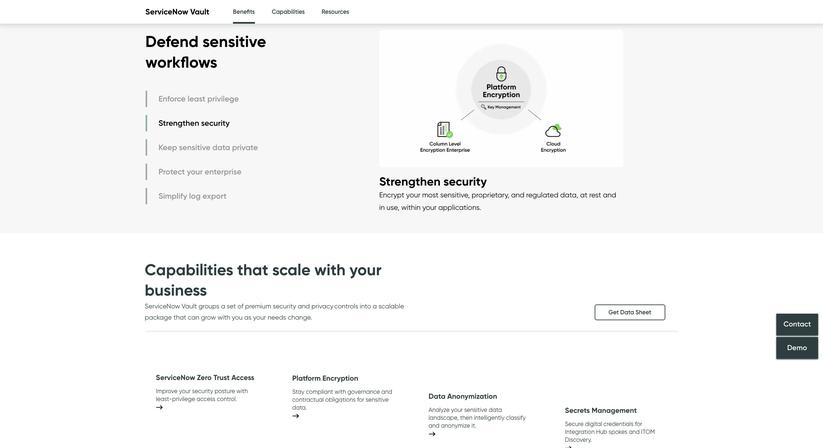 Task type: locate. For each thing, give the bounding box(es) containing it.
protect your enterprise link
[[146, 164, 260, 180]]

0 vertical spatial data
[[213, 143, 230, 152]]

discovery.
[[566, 437, 592, 444]]

sensitive down governance
[[366, 397, 389, 404]]

integration
[[566, 429, 595, 436]]

that
[[237, 260, 268, 280], [174, 314, 186, 322]]

protect your enterprise
[[159, 167, 242, 177]]

credentials
[[604, 421, 634, 428]]

keep
[[159, 143, 177, 152]]

enterprise
[[205, 167, 242, 177]]

privilege right 'least'
[[208, 94, 239, 104]]

sensitive inside analyze your sensitive data landscape, then intelligently classify and anonymize it.
[[465, 407, 488, 414]]

sensitive,
[[441, 191, 470, 199]]

servicenow vault includes platform encryption. image
[[380, 23, 624, 174]]

rest
[[590, 191, 602, 199]]

1 horizontal spatial capabilities
[[272, 8, 305, 15]]

applications.
[[439, 203, 482, 212]]

your
[[187, 167, 203, 177], [407, 191, 421, 199], [423, 203, 437, 212], [350, 260, 382, 280], [253, 314, 266, 322], [179, 388, 191, 395], [452, 407, 463, 414]]

1 vertical spatial vault
[[182, 302, 197, 310]]

defend sensitive workflows
[[146, 32, 266, 72]]

0 horizontal spatial privilege
[[172, 396, 195, 403]]

security up needs
[[273, 302, 296, 310]]

data left private
[[213, 143, 230, 152]]

1 vertical spatial data
[[489, 407, 503, 414]]

and right governance
[[382, 389, 393, 396]]

2 vertical spatial servicenow
[[156, 374, 195, 382]]

demo link
[[777, 337, 819, 359]]

servicenow
[[146, 7, 188, 17], [145, 302, 180, 310], [156, 374, 195, 382]]

data inside analyze your sensitive data landscape, then intelligently classify and anonymize it.
[[489, 407, 503, 414]]

security inside capabilities that scale with your business servicenow vault groups a set of premium security and privacy controls into a scalable package that can grow with you as your needs change.
[[273, 302, 296, 310]]

workflows
[[146, 52, 218, 72]]

it.
[[472, 423, 477, 430]]

with
[[315, 260, 346, 280], [218, 314, 230, 322], [237, 388, 248, 395], [335, 389, 346, 396]]

as
[[245, 314, 252, 322]]

sensitive up 'then'
[[465, 407, 488, 414]]

1 horizontal spatial strengthen
[[380, 174, 441, 189]]

regulated
[[527, 191, 559, 199]]

0 vertical spatial privilege
[[208, 94, 239, 104]]

1 horizontal spatial privilege
[[208, 94, 239, 104]]

set
[[227, 302, 236, 310]]

data up analyze
[[429, 392, 446, 401]]

premium
[[245, 302, 271, 310]]

sensitive down benefits link
[[203, 32, 266, 51]]

sensitive down strengthen security
[[179, 143, 211, 152]]

itom
[[642, 429, 656, 436]]

get
[[609, 309, 619, 316]]

strengthen down enforce in the top of the page
[[159, 119, 199, 128]]

a
[[221, 302, 225, 310], [373, 302, 377, 310]]

vault
[[190, 7, 210, 17], [182, 302, 197, 310]]

1 vertical spatial data
[[429, 392, 446, 401]]

resources link
[[322, 0, 349, 24]]

0 vertical spatial that
[[237, 260, 268, 280]]

classify
[[506, 415, 526, 422]]

capabilities inside capabilities that scale with your business servicenow vault groups a set of premium security and privacy controls into a scalable package that can grow with you as your needs change.
[[145, 260, 234, 280]]

and inside capabilities that scale with your business servicenow vault groups a set of premium security and privacy controls into a scalable package that can grow with you as your needs change.
[[298, 302, 310, 310]]

sensitive inside 'link'
[[179, 143, 211, 152]]

needs
[[268, 314, 286, 322]]

0 vertical spatial servicenow
[[146, 7, 188, 17]]

for
[[357, 397, 365, 404], [636, 421, 643, 428]]

strengthen inside strengthen security encrypt your most sensitive, proprietary, and regulated data, at rest and in use, within your applications.
[[380, 174, 441, 189]]

strengthen up encrypt
[[380, 174, 441, 189]]

data
[[621, 309, 635, 316], [429, 392, 446, 401]]

for up itom
[[636, 421, 643, 428]]

security up sensitive,
[[444, 174, 487, 189]]

strengthen
[[159, 119, 199, 128], [380, 174, 441, 189]]

for down governance
[[357, 397, 365, 404]]

within
[[402, 203, 421, 212]]

a right into
[[373, 302, 377, 310]]

compliant
[[306, 389, 334, 396]]

management
[[592, 406, 637, 415]]

a left set
[[221, 302, 225, 310]]

data right get
[[621, 309, 635, 316]]

and left regulated
[[512, 191, 525, 199]]

platform
[[293, 374, 321, 383]]

you
[[232, 314, 243, 322]]

0 vertical spatial capabilities
[[272, 8, 305, 15]]

strengthen for strengthen security
[[159, 119, 199, 128]]

data anonymization
[[429, 392, 498, 401]]

hub
[[597, 429, 608, 436]]

keep sensitive data private link
[[146, 139, 260, 156]]

intelligently
[[474, 415, 505, 422]]

1 vertical spatial servicenow
[[145, 302, 180, 310]]

governance
[[348, 389, 380, 396]]

sensitive
[[203, 32, 266, 51], [179, 143, 211, 152], [366, 397, 389, 404], [465, 407, 488, 414]]

and left itom
[[629, 429, 640, 436]]

servicenow for servicenow vault
[[146, 7, 188, 17]]

1 vertical spatial that
[[174, 314, 186, 322]]

use,
[[387, 203, 400, 212]]

0 horizontal spatial that
[[174, 314, 186, 322]]

security inside strengthen security encrypt your most sensitive, proprietary, and regulated data, at rest and in use, within your applications.
[[444, 174, 487, 189]]

1 vertical spatial capabilities
[[145, 260, 234, 280]]

servicenow up improve
[[156, 374, 195, 382]]

spokes
[[609, 429, 628, 436]]

privilege inside the improve your security posture with least-privilege access control.
[[172, 396, 195, 403]]

keep sensitive data private
[[159, 143, 258, 152]]

get data sheet
[[609, 309, 652, 316]]

for inside stay compliant with governance and contractual obligations for sensitive data.
[[357, 397, 365, 404]]

0 vertical spatial data
[[621, 309, 635, 316]]

strengthen inside strengthen security link
[[159, 119, 199, 128]]

0 horizontal spatial capabilities
[[145, 260, 234, 280]]

data up intelligently
[[489, 407, 503, 414]]

servicenow up package on the left bottom
[[145, 302, 180, 310]]

grow
[[201, 314, 216, 322]]

1 horizontal spatial for
[[636, 421, 643, 428]]

1 horizontal spatial a
[[373, 302, 377, 310]]

secrets management
[[566, 406, 637, 415]]

sheet
[[636, 309, 652, 316]]

0 horizontal spatial data
[[213, 143, 230, 152]]

and down landscape,
[[429, 423, 440, 430]]

1 vertical spatial for
[[636, 421, 643, 428]]

0 horizontal spatial strengthen
[[159, 119, 199, 128]]

0 vertical spatial strengthen
[[159, 119, 199, 128]]

anonymization
[[448, 392, 498, 401]]

0 horizontal spatial a
[[221, 302, 225, 310]]

data
[[213, 143, 230, 152], [489, 407, 503, 414]]

your inside the improve your security posture with least-privilege access control.
[[179, 388, 191, 395]]

1 horizontal spatial data
[[489, 407, 503, 414]]

1 vertical spatial privilege
[[172, 396, 195, 403]]

privilege
[[208, 94, 239, 104], [172, 396, 195, 403]]

get data sheet link
[[595, 305, 666, 321]]

and
[[512, 191, 525, 199], [604, 191, 617, 199], [298, 302, 310, 310], [382, 389, 393, 396], [429, 423, 440, 430], [629, 429, 640, 436]]

capabilities for capabilities that scale with your business servicenow vault groups a set of premium security and privacy controls into a scalable package that can grow with you as your needs change.
[[145, 260, 234, 280]]

analyze your sensitive data landscape, then intelligently classify and anonymize it.
[[429, 407, 526, 430]]

security up keep sensitive data private
[[201, 119, 230, 128]]

privilege down improve
[[172, 396, 195, 403]]

1 vertical spatial strengthen
[[380, 174, 441, 189]]

obligations
[[326, 397, 356, 404]]

enforce least privilege link
[[146, 91, 260, 107]]

access
[[197, 396, 216, 403]]

0 horizontal spatial for
[[357, 397, 365, 404]]

benefits link
[[233, 0, 255, 26]]

and up change.
[[298, 302, 310, 310]]

capabilities for capabilities
[[272, 8, 305, 15]]

privilege inside enforce least privilege link
[[208, 94, 239, 104]]

demo
[[788, 344, 808, 353]]

0 vertical spatial for
[[357, 397, 365, 404]]

export
[[203, 192, 227, 201]]

analyze
[[429, 407, 450, 414]]

servicenow up defend
[[146, 7, 188, 17]]

security up access
[[192, 388, 213, 395]]



Task type: describe. For each thing, give the bounding box(es) containing it.
strengthen for strengthen security encrypt your most sensitive, proprietary, and regulated data, at rest and in use, within your applications.
[[380, 174, 441, 189]]

then
[[461, 415, 473, 422]]

stay compliant with governance and contractual obligations for sensitive data.
[[293, 389, 393, 411]]

and inside stay compliant with governance and contractual obligations for sensitive data.
[[382, 389, 393, 396]]

proprietary,
[[472, 191, 510, 199]]

improve
[[156, 388, 178, 395]]

data inside 'link'
[[213, 143, 230, 152]]

encryption
[[323, 374, 359, 383]]

business
[[145, 281, 207, 300]]

servicenow inside capabilities that scale with your business servicenow vault groups a set of premium security and privacy controls into a scalable package that can grow with you as your needs change.
[[145, 302, 180, 310]]

in
[[380, 203, 385, 212]]

sensitive inside stay compliant with governance and contractual obligations for sensitive data.
[[366, 397, 389, 404]]

landscape,
[[429, 415, 459, 422]]

zero
[[197, 374, 212, 382]]

vault inside capabilities that scale with your business servicenow vault groups a set of premium security and privacy controls into a scalable package that can grow with you as your needs change.
[[182, 302, 197, 310]]

capabilities that scale with your business servicenow vault groups a set of premium security and privacy controls into a scalable package that can grow with you as your needs change.
[[145, 260, 404, 322]]

improve your security posture with least-privilege access control.
[[156, 388, 248, 403]]

secure digital credentials for integration hub spokes and itom discovery.
[[566, 421, 656, 444]]

protect
[[159, 167, 185, 177]]

data,
[[561, 191, 579, 199]]

for inside secure digital credentials for integration hub spokes and itom discovery.
[[636, 421, 643, 428]]

with inside the improve your security posture with least-privilege access control.
[[237, 388, 248, 395]]

least
[[188, 94, 206, 104]]

scalable
[[379, 302, 404, 310]]

least-
[[156, 396, 172, 403]]

contractual
[[293, 397, 324, 404]]

platform encryption
[[293, 374, 359, 383]]

groups
[[199, 302, 220, 310]]

strengthen security encrypt your most sensitive, proprietary, and regulated data, at rest and in use, within your applications.
[[380, 174, 617, 212]]

trust
[[214, 374, 230, 382]]

benefits
[[233, 8, 255, 15]]

0 horizontal spatial data
[[429, 392, 446, 401]]

simplify
[[159, 192, 187, 201]]

and inside analyze your sensitive data landscape, then intelligently classify and anonymize it.
[[429, 423, 440, 430]]

servicenow zero trust access
[[156, 374, 255, 382]]

change.
[[288, 314, 313, 322]]

log
[[189, 192, 201, 201]]

servicenow for servicenow zero trust access
[[156, 374, 195, 382]]

private
[[232, 143, 258, 152]]

contact
[[784, 320, 812, 329]]

1 horizontal spatial data
[[621, 309, 635, 316]]

digital
[[586, 421, 603, 428]]

can
[[188, 314, 200, 322]]

simplify log export
[[159, 192, 227, 201]]

0 vertical spatial vault
[[190, 7, 210, 17]]

security inside the improve your security posture with least-privilege access control.
[[192, 388, 213, 395]]

secure
[[566, 421, 584, 428]]

into
[[360, 302, 371, 310]]

secrets
[[566, 406, 590, 415]]

scale
[[272, 260, 311, 280]]

resources
[[322, 8, 349, 15]]

enforce least privilege
[[159, 94, 239, 104]]

access
[[232, 374, 255, 382]]

defend
[[146, 32, 199, 51]]

capabilities link
[[272, 0, 305, 24]]

simplify log export link
[[146, 188, 260, 205]]

1 horizontal spatial that
[[237, 260, 268, 280]]

anonymize
[[441, 423, 471, 430]]

posture
[[215, 388, 235, 395]]

enforce
[[159, 94, 186, 104]]

sensitive inside defend sensitive workflows
[[203, 32, 266, 51]]

control.
[[217, 396, 237, 403]]

encrypt
[[380, 191, 405, 199]]

at
[[581, 191, 588, 199]]

servicenow vault
[[146, 7, 210, 17]]

2 a from the left
[[373, 302, 377, 310]]

with inside stay compliant with governance and contractual obligations for sensitive data.
[[335, 389, 346, 396]]

contact link
[[777, 314, 819, 336]]

and inside secure digital credentials for integration hub spokes and itom discovery.
[[629, 429, 640, 436]]

privacy controls
[[312, 302, 358, 310]]

1 a from the left
[[221, 302, 225, 310]]

of
[[238, 302, 244, 310]]

most
[[423, 191, 439, 199]]

package
[[145, 314, 172, 322]]

your inside analyze your sensitive data landscape, then intelligently classify and anonymize it.
[[452, 407, 463, 414]]

and right rest
[[604, 191, 617, 199]]

data.
[[293, 405, 307, 411]]

strengthen security
[[159, 119, 230, 128]]

strengthen security link
[[146, 115, 260, 132]]



Task type: vqa. For each thing, say whether or not it's contained in the screenshot.
the Keep
yes



